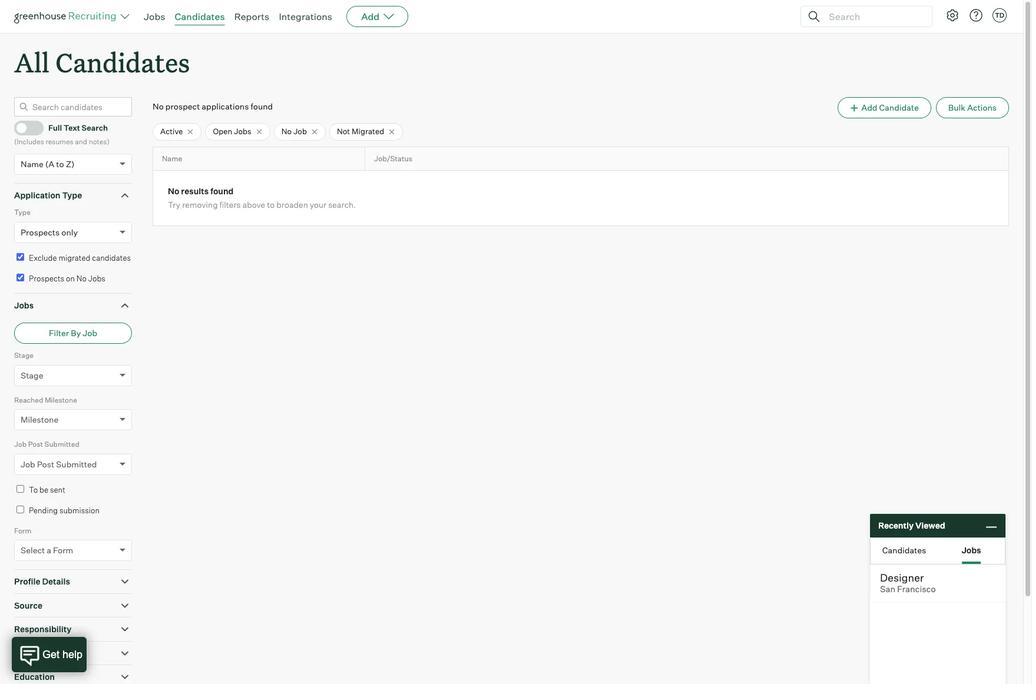 Task type: vqa. For each thing, say whether or not it's contained in the screenshot.
the topmost The Partners
no



Task type: describe. For each thing, give the bounding box(es) containing it.
candidates link
[[175, 11, 225, 22]]

configure image
[[946, 8, 960, 22]]

type element
[[14, 207, 132, 251]]

2 vertical spatial candidates
[[883, 545, 926, 555]]

pending submission
[[29, 506, 100, 516]]

application
[[14, 190, 60, 200]]

tasks
[[48, 649, 72, 659]]

prospect
[[165, 101, 200, 111]]

add for add
[[361, 11, 380, 22]]

no results found try removing filters above to broaden your search.
[[168, 186, 356, 210]]

not migrated
[[337, 127, 384, 136]]

applications
[[202, 101, 249, 111]]

Search candidates field
[[14, 97, 132, 117]]

recently viewed
[[879, 521, 946, 531]]

a
[[47, 546, 51, 556]]

Pending submission checkbox
[[17, 506, 24, 514]]

broaden
[[277, 200, 308, 210]]

(includes
[[14, 137, 44, 146]]

exclude
[[29, 253, 57, 263]]

checkmark image
[[19, 123, 28, 132]]

integrations
[[279, 11, 332, 22]]

all candidates
[[14, 45, 190, 80]]

reached
[[14, 396, 43, 405]]

To be sent checkbox
[[17, 485, 24, 493]]

viewed
[[916, 521, 946, 531]]

job inside button
[[83, 328, 97, 338]]

submission
[[59, 506, 100, 516]]

by
[[71, 328, 81, 338]]

reports link
[[234, 11, 270, 22]]

filter by job button
[[14, 323, 132, 344]]

on
[[66, 274, 75, 284]]

filter
[[49, 328, 69, 338]]

z)
[[66, 159, 75, 169]]

resumes
[[46, 137, 73, 146]]

select
[[21, 546, 45, 556]]

1 vertical spatial form
[[53, 546, 73, 556]]

exclude migrated candidates
[[29, 253, 131, 263]]

0 vertical spatial job post submitted
[[14, 440, 79, 449]]

education
[[14, 672, 55, 683]]

pending
[[29, 506, 58, 516]]

0 vertical spatial form
[[14, 527, 31, 535]]

your
[[310, 200, 327, 210]]

to be sent
[[29, 485, 65, 495]]

filter by job
[[49, 328, 97, 338]]

Search text field
[[826, 8, 922, 25]]

reached milestone
[[14, 396, 77, 405]]

add for add candidate
[[862, 103, 878, 113]]

source
[[14, 601, 42, 611]]

td
[[995, 11, 1005, 19]]

found inside no results found try removing filters above to broaden your search.
[[210, 186, 234, 196]]

(a
[[45, 159, 54, 169]]

migrated
[[59, 253, 90, 263]]

prospects on no jobs
[[29, 274, 105, 284]]

pipeline tasks
[[14, 649, 72, 659]]

0 vertical spatial stage
[[14, 351, 34, 360]]

no job
[[282, 127, 307, 136]]

Exclude migrated candidates checkbox
[[17, 253, 24, 261]]

no prospect applications found
[[153, 101, 273, 111]]

profile details
[[14, 577, 70, 587]]

not
[[337, 127, 350, 136]]

job post submitted element
[[14, 439, 132, 484]]

migrated
[[352, 127, 384, 136]]

Prospects on No Jobs checkbox
[[17, 274, 24, 282]]

bulk
[[949, 103, 966, 113]]

no for no results found try removing filters above to broaden your search.
[[168, 186, 179, 196]]

san
[[880, 585, 896, 595]]

1 vertical spatial type
[[14, 208, 31, 217]]

greenhouse recruiting image
[[14, 9, 120, 24]]

notes)
[[89, 137, 110, 146]]

search.
[[328, 200, 356, 210]]

try
[[168, 200, 180, 210]]

stage element
[[14, 350, 132, 395]]

job/status
[[374, 154, 413, 163]]

active
[[160, 127, 183, 136]]

results
[[181, 186, 209, 196]]

prospects for prospects only
[[21, 227, 60, 237]]

0 vertical spatial found
[[251, 101, 273, 111]]

integrations link
[[279, 11, 332, 22]]

add button
[[347, 6, 408, 27]]



Task type: locate. For each thing, give the bounding box(es) containing it.
actions
[[968, 103, 997, 113]]

1 horizontal spatial found
[[251, 101, 273, 111]]

candidates
[[92, 253, 131, 263]]

designer san francisco
[[880, 572, 936, 595]]

no inside no results found try removing filters above to broaden your search.
[[168, 186, 179, 196]]

jobs
[[144, 11, 165, 22], [234, 127, 251, 136], [88, 274, 105, 284], [14, 300, 34, 310], [962, 545, 982, 555]]

responsibility
[[14, 625, 71, 635]]

1 vertical spatial stage
[[21, 370, 43, 380]]

to
[[29, 485, 38, 495]]

name
[[162, 154, 182, 163], [21, 159, 44, 169]]

open jobs
[[213, 127, 251, 136]]

form element
[[14, 525, 132, 570]]

0 vertical spatial post
[[28, 440, 43, 449]]

above
[[243, 200, 265, 210]]

select a form
[[21, 546, 73, 556]]

found
[[251, 101, 273, 111], [210, 186, 234, 196]]

to inside no results found try removing filters above to broaden your search.
[[267, 200, 275, 210]]

0 vertical spatial submitted
[[45, 440, 79, 449]]

no up try at the top left of the page
[[168, 186, 179, 196]]

form
[[14, 527, 31, 535], [53, 546, 73, 556]]

text
[[64, 123, 80, 133]]

to
[[56, 159, 64, 169], [267, 200, 275, 210]]

0 vertical spatial prospects
[[21, 227, 60, 237]]

0 vertical spatial candidates
[[175, 11, 225, 22]]

francisco
[[898, 585, 936, 595]]

candidate
[[879, 103, 919, 113]]

1 vertical spatial candidates
[[55, 45, 190, 80]]

details
[[42, 577, 70, 587]]

no right on at left top
[[77, 274, 87, 284]]

application type
[[14, 190, 82, 200]]

no
[[153, 101, 164, 111], [282, 127, 292, 136], [168, 186, 179, 196], [77, 274, 87, 284]]

candidates down recently viewed
[[883, 545, 926, 555]]

all
[[14, 45, 49, 80]]

reports
[[234, 11, 270, 22]]

0 horizontal spatial add
[[361, 11, 380, 22]]

recently
[[879, 521, 914, 531]]

no left prospect
[[153, 101, 164, 111]]

0 vertical spatial add
[[361, 11, 380, 22]]

1 vertical spatial submitted
[[56, 459, 97, 469]]

submitted up "sent"
[[56, 459, 97, 469]]

be
[[40, 485, 48, 495]]

pipeline
[[14, 649, 47, 659]]

0 horizontal spatial found
[[210, 186, 234, 196]]

jobs link
[[144, 11, 165, 22]]

found right applications in the top of the page
[[251, 101, 273, 111]]

to left z)
[[56, 159, 64, 169]]

type down z)
[[62, 190, 82, 200]]

name for name
[[162, 154, 182, 163]]

add candidate
[[862, 103, 919, 113]]

job post submitted up "sent"
[[21, 459, 97, 469]]

1 vertical spatial found
[[210, 186, 234, 196]]

1 vertical spatial milestone
[[21, 415, 58, 425]]

add inside popup button
[[361, 11, 380, 22]]

type down application
[[14, 208, 31, 217]]

name for name (a to z)
[[21, 159, 44, 169]]

sent
[[50, 485, 65, 495]]

0 horizontal spatial type
[[14, 208, 31, 217]]

submitted
[[45, 440, 79, 449], [56, 459, 97, 469]]

found up 'filters'
[[210, 186, 234, 196]]

milestone down stage "element"
[[45, 396, 77, 405]]

1 vertical spatial to
[[267, 200, 275, 210]]

job post submitted down reached milestone element
[[14, 440, 79, 449]]

0 vertical spatial to
[[56, 159, 64, 169]]

prospects only option
[[21, 227, 78, 237]]

profile
[[14, 577, 40, 587]]

post
[[28, 440, 43, 449], [37, 459, 54, 469]]

job post submitted
[[14, 440, 79, 449], [21, 459, 97, 469]]

no right the open jobs
[[282, 127, 292, 136]]

1 vertical spatial job post submitted
[[21, 459, 97, 469]]

designer
[[880, 572, 924, 585]]

prospects only
[[21, 227, 78, 237]]

0 horizontal spatial name
[[21, 159, 44, 169]]

job
[[293, 127, 307, 136], [83, 328, 97, 338], [14, 440, 27, 449], [21, 459, 35, 469]]

name (a to z)
[[21, 159, 75, 169]]

bulk actions link
[[936, 97, 1009, 119]]

no for no prospect applications found
[[153, 101, 164, 111]]

no for no job
[[282, 127, 292, 136]]

post down the reached
[[28, 440, 43, 449]]

0 horizontal spatial form
[[14, 527, 31, 535]]

post up to be sent
[[37, 459, 54, 469]]

0 vertical spatial milestone
[[45, 396, 77, 405]]

candidates
[[175, 11, 225, 22], [55, 45, 190, 80], [883, 545, 926, 555]]

tab list
[[871, 539, 1005, 565]]

1 horizontal spatial type
[[62, 190, 82, 200]]

milestone down reached milestone
[[21, 415, 58, 425]]

prospects down "exclude"
[[29, 274, 64, 284]]

candidates down jobs link
[[55, 45, 190, 80]]

reached milestone element
[[14, 395, 132, 439]]

name left (a
[[21, 159, 44, 169]]

1 horizontal spatial add
[[862, 103, 878, 113]]

td button
[[993, 8, 1007, 22]]

1 horizontal spatial form
[[53, 546, 73, 556]]

prospects
[[21, 227, 60, 237], [29, 274, 64, 284]]

form down pending submission "option"
[[14, 527, 31, 535]]

open
[[213, 127, 232, 136]]

0 horizontal spatial to
[[56, 159, 64, 169]]

submitted down reached milestone element
[[45, 440, 79, 449]]

name down active
[[162, 154, 182, 163]]

candidates right jobs link
[[175, 11, 225, 22]]

prospects inside type element
[[21, 227, 60, 237]]

stage
[[14, 351, 34, 360], [21, 370, 43, 380]]

filters
[[220, 200, 241, 210]]

td button
[[991, 6, 1009, 25]]

add candidate link
[[838, 97, 932, 119]]

prospects for prospects on no jobs
[[29, 274, 64, 284]]

tab list containing candidates
[[871, 539, 1005, 565]]

to right the above
[[267, 200, 275, 210]]

1 horizontal spatial name
[[162, 154, 182, 163]]

1 vertical spatial prospects
[[29, 274, 64, 284]]

prospects up "exclude"
[[21, 227, 60, 237]]

and
[[75, 137, 87, 146]]

only
[[61, 227, 78, 237]]

type
[[62, 190, 82, 200], [14, 208, 31, 217]]

0 vertical spatial type
[[62, 190, 82, 200]]

add
[[361, 11, 380, 22], [862, 103, 878, 113]]

full
[[48, 123, 62, 133]]

milestone
[[45, 396, 77, 405], [21, 415, 58, 425]]

bulk actions
[[949, 103, 997, 113]]

full text search (includes resumes and notes)
[[14, 123, 110, 146]]

removing
[[182, 200, 218, 210]]

1 vertical spatial post
[[37, 459, 54, 469]]

name (a to z) option
[[21, 159, 75, 169]]

1 vertical spatial add
[[862, 103, 878, 113]]

form right a
[[53, 546, 73, 556]]

search
[[82, 123, 108, 133]]

1 horizontal spatial to
[[267, 200, 275, 210]]



